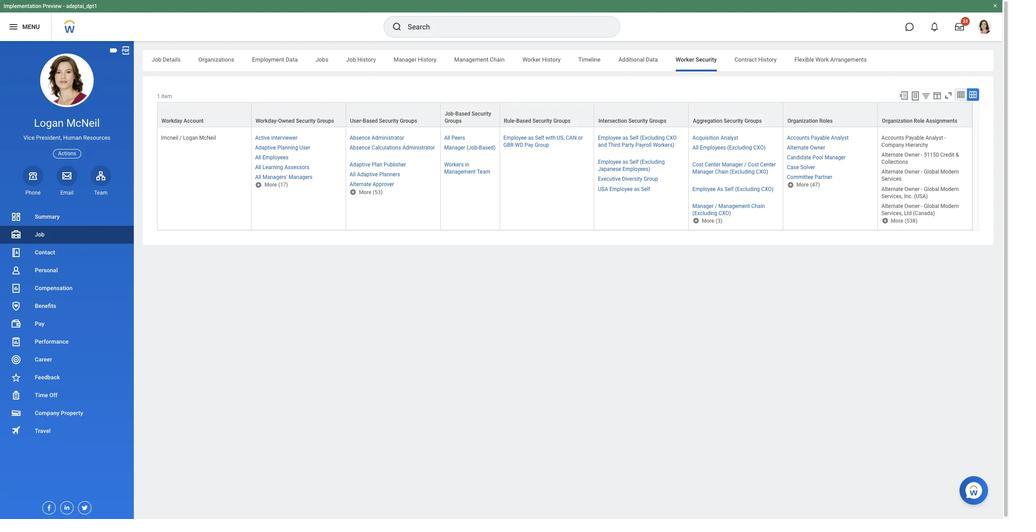 Task type: describe. For each thing, give the bounding box(es) containing it.
assignments
[[926, 118, 958, 124]]

alternate for alternate owner - global modern services, inc. (usa)
[[882, 186, 904, 192]]

cost center manager / cost center manager chain (excluding cxo) link
[[693, 160, 776, 175]]

planning
[[277, 145, 298, 151]]

employee for and
[[598, 135, 621, 141]]

company property
[[35, 410, 83, 416]]

alternate owner link
[[787, 143, 826, 151]]

personal link
[[0, 262, 134, 279]]

alternate for alternate owner
[[787, 145, 809, 151]]

(17)
[[278, 182, 288, 188]]

more for more (17)
[[265, 182, 277, 188]]

email
[[60, 190, 74, 196]]

modern for alternate owner - global modern services
[[941, 169, 959, 175]]

chain inside tab list
[[490, 56, 505, 63]]

analyst for accounts payable analyst
[[831, 135, 849, 141]]

services, for alternate owner - global modern services, inc. (usa)
[[882, 193, 903, 199]]

based for job-
[[456, 111, 470, 117]]

all for all employees
[[255, 155, 261, 161]]

managers
[[289, 174, 313, 180]]

travel
[[35, 428, 51, 434]]

employee for employees)
[[598, 159, 621, 165]]

lmcneil
[[161, 135, 178, 141]]

aggregation security groups
[[693, 118, 762, 124]]

off
[[49, 392, 58, 399]]

security inside user-based security groups popup button
[[379, 118, 399, 124]]

pay inside employee as self with us, can or gbr wd pay group
[[525, 142, 534, 148]]

alternate for alternate owner - 51150 credit & collections
[[882, 152, 904, 158]]

all for all adaptive planners
[[350, 172, 356, 178]]

Search Workday  search field
[[408, 17, 602, 37]]

human
[[63, 134, 82, 141]]

organization role assignments button
[[878, 103, 972, 127]]

employee down executive diversity group
[[610, 186, 633, 192]]

party
[[622, 142, 634, 148]]

company property image
[[11, 408, 21, 419]]

benefits image
[[11, 301, 21, 311]]

/ for management
[[715, 203, 717, 209]]

travel link
[[0, 422, 134, 440]]

33
[[963, 19, 968, 24]]

group inside employee as self with us, can or gbr wd pay group
[[535, 142, 549, 148]]

search image
[[392, 21, 403, 32]]

absence for absence calculations administrator
[[350, 145, 370, 151]]

job-based security groups
[[445, 111, 491, 124]]

phone image
[[27, 170, 39, 181]]

- inside accounts payable analyst - company hierarchy
[[945, 135, 946, 141]]

(excluding inside employee as self (excluding japanese employees)
[[640, 159, 665, 165]]

employee left as
[[693, 186, 716, 192]]

history for manager history
[[418, 56, 437, 63]]

worker for worker security
[[676, 56, 694, 63]]

alternate owner - global modern services, inc. (usa) element
[[882, 184, 959, 199]]

organizations
[[199, 56, 234, 63]]

adaptive planning user
[[255, 145, 310, 151]]

security inside aggregation security groups popup button
[[724, 118, 744, 124]]

benefits link
[[0, 297, 134, 315]]

alternate for alternate owner - global modern services
[[882, 169, 904, 175]]

case
[[787, 164, 799, 171]]

additional data
[[619, 56, 658, 63]]

alternate owner - global modern services, ltd (canada) element
[[882, 201, 959, 216]]

committee partner
[[787, 174, 833, 180]]

job-
[[445, 111, 456, 117]]

president,
[[36, 134, 62, 141]]

export to worksheets image
[[910, 91, 921, 101]]

job for job details
[[152, 56, 162, 63]]

pay link
[[0, 315, 134, 333]]

time off link
[[0, 386, 134, 404]]

mail image
[[62, 170, 72, 181]]

2 vertical spatial adaptive
[[357, 172, 378, 178]]

company property link
[[0, 404, 134, 422]]

absence administrator link
[[350, 133, 404, 141]]

all for all learning assessors
[[255, 164, 261, 171]]

wd
[[515, 142, 524, 148]]

pay image
[[11, 319, 21, 329]]

approver
[[373, 181, 394, 188]]

workday-owned security groups
[[256, 118, 334, 124]]

33 button
[[950, 17, 970, 37]]

services, for alternate owner - global modern services, ltd (canada)
[[882, 210, 903, 216]]

intersection
[[599, 118, 627, 124]]

payable for accounts payable analyst
[[811, 135, 830, 141]]

as down diversity
[[634, 186, 640, 192]]

row containing job-based security groups
[[157, 102, 973, 127]]

cxo) inside cost center manager / cost center manager chain (excluding cxo)
[[756, 169, 769, 175]]

interviewer
[[271, 135, 298, 141]]

cxo
[[666, 135, 677, 141]]

expand table image
[[969, 90, 978, 99]]

chain inside 'manager / management chain (excluding cxo)'
[[752, 203, 765, 209]]

jobs
[[316, 56, 329, 63]]

row containing lmcneil / logan mcneil
[[157, 127, 973, 230]]

navigation pane region
[[0, 41, 134, 519]]

organization roles
[[788, 118, 833, 124]]

partner
[[815, 174, 833, 180]]

more for more (53)
[[359, 189, 372, 195]]

actions
[[58, 150, 76, 156]]

career link
[[0, 351, 134, 369]]

global inside alternate owner - global modern services
[[924, 169, 940, 175]]

adaptive for adaptive plan publisher
[[350, 162, 371, 168]]

more for more (538)
[[891, 218, 904, 224]]

inbox large image
[[955, 22, 964, 31]]

groups for rule-based security groups
[[554, 118, 571, 124]]

self inside usa employee as self link
[[641, 186, 650, 192]]

51150
[[924, 152, 939, 158]]

in
[[465, 162, 470, 168]]

all managers' managers link
[[255, 172, 313, 180]]

job for job history
[[346, 56, 356, 63]]

more for more (3)
[[702, 218, 715, 224]]

items selected list for more (47)
[[787, 133, 863, 181]]

pool
[[813, 155, 824, 161]]

1 vertical spatial mcneil
[[199, 135, 216, 141]]

- for implementation preview -   adeptai_dpt1
[[63, 3, 65, 9]]

assessors
[[285, 164, 310, 171]]

manager inside 'manager / management chain (excluding cxo)'
[[693, 203, 714, 209]]

tag image
[[109, 46, 119, 55]]

all peers link
[[444, 133, 465, 141]]

employee as self (excluding japanese employees) link
[[598, 157, 665, 172]]

company inside the navigation pane "region"
[[35, 410, 59, 416]]

close environment banner image
[[993, 3, 998, 8]]

export to excel image
[[899, 91, 909, 100]]

accounts payable analyst link
[[787, 133, 849, 141]]

justify image
[[8, 21, 19, 32]]

all learning assessors link
[[255, 163, 310, 171]]

twitter image
[[79, 502, 88, 511]]

(job-
[[467, 145, 479, 151]]

acquisition
[[693, 135, 719, 141]]

payroll
[[636, 142, 652, 148]]

summary image
[[11, 212, 21, 222]]

workday account button
[[158, 103, 251, 127]]

payable for accounts payable analyst - company hierarchy
[[906, 135, 925, 141]]

email logan mcneil element
[[57, 189, 77, 196]]

tab list containing job details
[[143, 50, 994, 71]]

self for employees)
[[630, 159, 639, 165]]

employees)
[[623, 166, 651, 172]]

absence calculations administrator link
[[350, 143, 435, 151]]

cxo) inside 'manager / management chain (excluding cxo)'
[[719, 210, 731, 216]]

employees for all employees
[[263, 155, 289, 161]]

modern for alternate owner - global modern services, inc. (usa)
[[941, 186, 959, 192]]

(47)
[[810, 182, 820, 188]]

more (53) button
[[350, 188, 384, 196]]

gbr
[[504, 142, 514, 148]]

1 analyst from the left
[[721, 135, 739, 141]]

view printable version (pdf) image
[[121, 46, 131, 55]]

all for all employees (excluding cxo)
[[693, 145, 699, 151]]

select to filter grid data image
[[922, 91, 931, 100]]

global for (canada)
[[924, 203, 940, 209]]

employee as self (excluding japanese employees)
[[598, 159, 665, 172]]

lmcneil / logan mcneil
[[161, 135, 216, 141]]

organization for organization role assignments
[[882, 118, 913, 124]]

owner for alternate owner - global modern services
[[905, 169, 920, 175]]

team inside 'link'
[[94, 190, 108, 196]]

all employees (excluding cxo)
[[693, 145, 766, 151]]

implementation
[[4, 3, 41, 9]]

time off
[[35, 392, 58, 399]]

alternate owner - global modern services element
[[882, 167, 959, 182]]

security inside tab list
[[696, 56, 717, 63]]

self for and
[[630, 135, 639, 141]]

fullscreen image
[[944, 91, 954, 100]]

owner for alternate owner
[[810, 145, 826, 151]]

team inside the 'workers in management team'
[[477, 169, 490, 175]]

usa
[[598, 186, 608, 192]]

adaptive plan publisher link
[[350, 160, 406, 168]]

alternate owner - global modern services
[[882, 169, 959, 182]]

1 vertical spatial group
[[644, 176, 658, 182]]

property
[[61, 410, 83, 416]]

manager down the all employees (excluding cxo)
[[722, 162, 743, 168]]

security inside workday-owned security groups popup button
[[296, 118, 316, 124]]

summary
[[35, 213, 60, 220]]

profile logan mcneil image
[[978, 20, 992, 36]]

(excluding up 'cost center manager / cost center manager chain (excluding cxo)' link
[[728, 145, 752, 151]]

peers
[[452, 135, 465, 141]]

all for all peers
[[444, 135, 450, 141]]

(excluding inside employee as self (excluding cxo and third party payroll workers)
[[640, 135, 665, 141]]

workers in management team link
[[444, 160, 490, 175]]

6 groups from the left
[[745, 118, 762, 124]]

all managers' managers
[[255, 174, 313, 180]]

as for and
[[623, 135, 628, 141]]

executive
[[598, 176, 621, 182]]

items selected list containing all peers
[[444, 133, 496, 183]]

implementation preview -   adeptai_dpt1
[[4, 3, 97, 9]]

(excluding inside cost center manager / cost center manager chain (excluding cxo)
[[730, 169, 755, 175]]

adaptive plan publisher
[[350, 162, 406, 168]]

history for worker history
[[542, 56, 561, 63]]

list containing summary
[[0, 208, 134, 440]]

committee partner link
[[787, 172, 833, 180]]



Task type: vqa. For each thing, say whether or not it's contained in the screenshot.


Task type: locate. For each thing, give the bounding box(es) containing it.
company up collections
[[882, 142, 905, 148]]

items selected list containing absence administrator
[[350, 133, 437, 188]]

menu banner
[[0, 0, 1003, 41]]

0 vertical spatial adaptive
[[255, 145, 276, 151]]

feedback image
[[11, 372, 21, 383]]

1 horizontal spatial accounts
[[882, 135, 904, 141]]

feedback link
[[0, 369, 134, 386]]

organization inside popup button
[[882, 118, 913, 124]]

performance image
[[11, 336, 21, 347]]

notifications large image
[[930, 22, 939, 31]]

2 worker from the left
[[676, 56, 694, 63]]

lmcneil / logan mcneil element
[[161, 133, 216, 141]]

all for all managers' managers
[[255, 174, 261, 180]]

owner up inc.
[[905, 186, 920, 192]]

cxo) inside all employees (excluding cxo) link
[[754, 145, 766, 151]]

history for contract history
[[758, 56, 777, 63]]

owner up candidate pool manager link
[[810, 145, 826, 151]]

center down the all employees (excluding cxo)
[[705, 162, 721, 168]]

publisher
[[384, 162, 406, 168]]

1 vertical spatial global
[[924, 186, 940, 192]]

cost center manager / cost center manager chain (excluding cxo)
[[693, 162, 776, 175]]

organization inside popup button
[[788, 118, 818, 124]]

all up more (17) dropdown button
[[255, 174, 261, 180]]

company down time off
[[35, 410, 59, 416]]

analyst for accounts payable analyst - company hierarchy
[[926, 135, 944, 141]]

0 horizontal spatial logan
[[34, 117, 64, 129]]

0 horizontal spatial team
[[94, 190, 108, 196]]

groups up cxo
[[649, 118, 667, 124]]

owner inside alternate owner - global modern services
[[905, 169, 920, 175]]

3 analyst from the left
[[926, 135, 944, 141]]

job image
[[11, 229, 21, 240]]

payable inside accounts payable analyst - company hierarchy
[[906, 135, 925, 141]]

alternate owner
[[787, 145, 826, 151]]

0 vertical spatial mcneil
[[66, 117, 100, 129]]

aggregation security groups button
[[689, 103, 783, 127]]

1 groups from the left
[[317, 118, 334, 124]]

(excluding up employees)
[[640, 159, 665, 165]]

0 horizontal spatial data
[[286, 56, 298, 63]]

alternate up collections
[[882, 152, 904, 158]]

adaptive for adaptive planning user
[[255, 145, 276, 151]]

more down alternate approver
[[359, 189, 372, 195]]

based up wd
[[516, 118, 531, 124]]

payable up hierarchy
[[906, 135, 925, 141]]

alternate inside alternate owner - global modern services, ltd (canada)
[[882, 203, 904, 209]]

groups up the absence calculations administrator link
[[400, 118, 417, 124]]

owner inside alternate owner - global modern services, inc. (usa)
[[905, 186, 920, 192]]

employee up wd
[[504, 135, 527, 141]]

2 vertical spatial /
[[715, 203, 717, 209]]

2 vertical spatial management
[[719, 203, 750, 209]]

pay inside pay link
[[35, 320, 44, 327]]

1 vertical spatial adaptive
[[350, 162, 371, 168]]

absence calculations administrator
[[350, 145, 435, 151]]

adaptive up alternate approver 'link'
[[357, 172, 378, 178]]

cxo) up 'cost center manager / cost center manager chain (excluding cxo)' link
[[754, 145, 766, 151]]

actions button
[[53, 149, 81, 158]]

employees for all employees (excluding cxo)
[[700, 145, 726, 151]]

0 horizontal spatial job
[[35, 231, 45, 238]]

items selected list containing accounts payable analyst - company hierarchy
[[882, 133, 969, 217]]

3 groups from the left
[[445, 118, 462, 124]]

(excluding inside 'manager / management chain (excluding cxo)'
[[693, 210, 718, 216]]

alternate up "more (53)" dropdown button
[[350, 181, 371, 188]]

0 vertical spatial pay
[[525, 142, 534, 148]]

self right as
[[725, 186, 734, 192]]

/ for logan
[[180, 135, 182, 141]]

2 vertical spatial global
[[924, 203, 940, 209]]

2 groups from the left
[[400, 118, 417, 124]]

- for alternate owner - global modern services, ltd (canada)
[[921, 203, 923, 209]]

data
[[286, 56, 298, 63], [646, 56, 658, 63]]

accounts up collections
[[882, 135, 904, 141]]

administrator up calculations
[[372, 135, 404, 141]]

security up with
[[533, 118, 552, 124]]

compensation link
[[0, 279, 134, 297]]

workers
[[444, 162, 464, 168]]

2 horizontal spatial analyst
[[926, 135, 944, 141]]

alternate inside alternate owner - 51150 credit & collections
[[882, 152, 904, 158]]

0 vertical spatial modern
[[941, 169, 959, 175]]

payable up "alternate owner" link
[[811, 135, 830, 141]]

worker security
[[676, 56, 717, 63]]

based inside job-based security groups
[[456, 111, 470, 117]]

candidate pool manager
[[787, 155, 846, 161]]

list
[[0, 208, 134, 440]]

linkedin image
[[61, 502, 71, 511]]

manager down search icon at left
[[394, 56, 417, 63]]

1 payable from the left
[[811, 135, 830, 141]]

1 horizontal spatial chain
[[715, 169, 729, 175]]

third
[[608, 142, 621, 148]]

6 items selected list from the left
[[787, 133, 863, 181]]

usa employee as self
[[598, 186, 650, 192]]

0 vertical spatial company
[[882, 142, 905, 148]]

absence down absence administrator
[[350, 145, 370, 151]]

global inside alternate owner - global modern services, ltd (canada)
[[924, 203, 940, 209]]

1 vertical spatial company
[[35, 410, 59, 416]]

logan down account
[[183, 135, 198, 141]]

5 items selected list from the left
[[693, 133, 780, 217]]

cxo) inside "employee as self (excluding cxo)" link
[[762, 186, 774, 192]]

all adaptive planners link
[[350, 170, 400, 178]]

all
[[444, 135, 450, 141], [693, 145, 699, 151], [255, 155, 261, 161], [255, 164, 261, 171], [350, 172, 356, 178], [255, 174, 261, 180]]

job up contact
[[35, 231, 45, 238]]

groups down job-
[[445, 118, 462, 124]]

2 row from the top
[[157, 127, 973, 230]]

email button
[[57, 165, 77, 196]]

1 horizontal spatial analyst
[[831, 135, 849, 141]]

career image
[[11, 354, 21, 365]]

cxo) left case
[[756, 169, 769, 175]]

phone logan mcneil element
[[23, 189, 43, 196]]

- inside alternate owner - global modern services
[[921, 169, 923, 175]]

- inside menu banner
[[63, 3, 65, 9]]

manager history
[[394, 56, 437, 63]]

global for (usa)
[[924, 186, 940, 192]]

items selected list for more (53)
[[350, 133, 437, 188]]

modern inside alternate owner - global modern services, inc. (usa)
[[941, 186, 959, 192]]

1 organization from the left
[[788, 118, 818, 124]]

0 vertical spatial administrator
[[372, 135, 404, 141]]

groups left user- on the left of page
[[317, 118, 334, 124]]

all inside "link"
[[444, 135, 450, 141]]

team down view team icon
[[94, 190, 108, 196]]

performance
[[35, 338, 69, 345]]

1 services, from the top
[[882, 193, 903, 199]]

2 modern from the top
[[941, 186, 959, 192]]

data for additional data
[[646, 56, 658, 63]]

logan inside the navigation pane "region"
[[34, 117, 64, 129]]

groups inside job-based security groups
[[445, 118, 462, 124]]

services, left inc.
[[882, 193, 903, 199]]

global
[[924, 169, 940, 175], [924, 186, 940, 192], [924, 203, 940, 209]]

management inside the 'workers in management team'
[[444, 169, 476, 175]]

worker
[[523, 56, 541, 63], [676, 56, 694, 63]]

4 history from the left
[[758, 56, 777, 63]]

self for can
[[535, 135, 544, 141]]

2 center from the left
[[760, 162, 776, 168]]

table image
[[957, 90, 966, 99]]

2 items selected list from the left
[[350, 133, 437, 188]]

- down alternate owner - 51150 credit & collections
[[921, 169, 923, 175]]

solver
[[801, 164, 815, 171]]

phone
[[25, 190, 41, 196]]

0 vertical spatial chain
[[490, 56, 505, 63]]

more down committee
[[797, 182, 809, 188]]

1 vertical spatial management
[[444, 169, 476, 175]]

2 horizontal spatial /
[[745, 162, 747, 168]]

3 history from the left
[[542, 56, 561, 63]]

1 row from the top
[[157, 102, 973, 127]]

security right owned
[[296, 118, 316, 124]]

inc.
[[904, 193, 913, 199]]

all left peers
[[444, 135, 450, 141]]

0 horizontal spatial pay
[[35, 320, 44, 327]]

0 vertical spatial management
[[454, 56, 489, 63]]

flexible work arrangements
[[795, 56, 867, 63]]

as up party
[[623, 135, 628, 141]]

security up employee as self (excluding cxo and third party payroll workers) link on the right of page
[[629, 118, 648, 124]]

2 data from the left
[[646, 56, 658, 63]]

alternate down services
[[882, 186, 904, 192]]

employee inside employee as self with us, can or gbr wd pay group
[[504, 135, 527, 141]]

performance link
[[0, 333, 134, 351]]

group down with
[[535, 142, 549, 148]]

1 items selected list from the left
[[255, 133, 327, 181]]

0 horizontal spatial analyst
[[721, 135, 739, 141]]

employees up learning
[[263, 155, 289, 161]]

2 services, from the top
[[882, 210, 903, 216]]

1 horizontal spatial mcneil
[[199, 135, 216, 141]]

vice president, human resources
[[23, 134, 110, 141]]

data for employment data
[[286, 56, 298, 63]]

1 item
[[157, 93, 172, 100]]

employee inside employee as self (excluding cxo and third party payroll workers)
[[598, 135, 621, 141]]

group down employees)
[[644, 176, 658, 182]]

cxo) up (3)
[[719, 210, 731, 216]]

1 vertical spatial team
[[94, 190, 108, 196]]

global up '(canada)'
[[924, 203, 940, 209]]

candidate pool manager link
[[787, 153, 846, 161]]

employee inside employee as self (excluding japanese employees)
[[598, 159, 621, 165]]

groups up all employees (excluding cxo) link
[[745, 118, 762, 124]]

2 analyst from the left
[[831, 135, 849, 141]]

employees down acquisition analyst at the right top of page
[[700, 145, 726, 151]]

organization for organization roles
[[788, 118, 818, 124]]

security up absence administrator link at left top
[[379, 118, 399, 124]]

0 horizontal spatial chain
[[490, 56, 505, 63]]

global down 51150
[[924, 169, 940, 175]]

0 horizontal spatial payable
[[811, 135, 830, 141]]

absence administrator
[[350, 135, 404, 141]]

0 horizontal spatial based
[[363, 118, 378, 124]]

0 horizontal spatial worker
[[523, 56, 541, 63]]

alternate owner - 51150 credit & collections element
[[882, 150, 959, 165]]

absence for absence administrator
[[350, 135, 370, 141]]

1 horizontal spatial center
[[760, 162, 776, 168]]

security inside intersection security groups popup button
[[629, 118, 648, 124]]

(538)
[[905, 218, 918, 224]]

logan
[[34, 117, 64, 129], [183, 135, 198, 141]]

modern inside alternate owner - global modern services, ltd (canada)
[[941, 203, 959, 209]]

4 items selected list from the left
[[598, 133, 685, 193]]

more (3) button
[[693, 217, 724, 224]]

services, inside alternate owner - global modern services, ltd (canada)
[[882, 210, 903, 216]]

chain down employee as self (excluding cxo)
[[752, 203, 765, 209]]

security right job-
[[472, 111, 491, 117]]

modern down alternate owner - global modern services, inc. (usa) at the right top
[[941, 203, 959, 209]]

adaptive down the active
[[255, 145, 276, 151]]

alternate up services
[[882, 169, 904, 175]]

accounts payable analyst - company hierarchy element
[[882, 133, 946, 148]]

2 organization from the left
[[882, 118, 913, 124]]

as for can
[[528, 135, 534, 141]]

employee as self with us, can or gbr wd pay group link
[[504, 133, 583, 148]]

1 center from the left
[[705, 162, 721, 168]]

as inside employee as self (excluding japanese employees)
[[623, 159, 628, 165]]

credit
[[941, 152, 955, 158]]

manager up "employee as self (excluding cxo)" link
[[693, 169, 714, 175]]

contact link
[[0, 244, 134, 262]]

as inside employee as self with us, can or gbr wd pay group
[[528, 135, 534, 141]]

groups for job-based security groups
[[445, 118, 462, 124]]

/ down the all employees (excluding cxo)
[[745, 162, 747, 168]]

1 vertical spatial pay
[[35, 320, 44, 327]]

user-
[[350, 118, 363, 124]]

management for workers
[[444, 169, 476, 175]]

employee up third
[[598, 135, 621, 141]]

team down based)
[[477, 169, 490, 175]]

plan
[[372, 162, 383, 168]]

more (47)
[[797, 182, 820, 188]]

0 horizontal spatial /
[[180, 135, 182, 141]]

2 horizontal spatial based
[[516, 118, 531, 124]]

1 data from the left
[[286, 56, 298, 63]]

contact
[[35, 249, 55, 256]]

1 vertical spatial employees
[[263, 155, 289, 161]]

1 vertical spatial logan
[[183, 135, 198, 141]]

groups for user-based security groups
[[400, 118, 417, 124]]

accounts for accounts payable analyst - company hierarchy
[[882, 135, 904, 141]]

2 vertical spatial modern
[[941, 203, 959, 209]]

owner inside alternate owner - global modern services, ltd (canada)
[[905, 203, 920, 209]]

employee as self (excluding cxo) link
[[693, 184, 774, 192]]

1 vertical spatial administrator
[[403, 145, 435, 151]]

as inside employee as self (excluding cxo and third party payroll workers)
[[623, 135, 628, 141]]

1 vertical spatial modern
[[941, 186, 959, 192]]

self down diversity
[[641, 186, 650, 192]]

workday-owned security groups button
[[252, 103, 346, 127]]

center left case
[[760, 162, 776, 168]]

analyst inside accounts payable analyst - company hierarchy
[[926, 135, 944, 141]]

2 accounts from the left
[[882, 135, 904, 141]]

- right the preview
[[63, 3, 65, 9]]

2 absence from the top
[[350, 145, 370, 151]]

- for alternate owner - global modern services
[[921, 169, 923, 175]]

1 horizontal spatial based
[[456, 111, 470, 117]]

adaptive inside 'link'
[[255, 145, 276, 151]]

owner for alternate owner - global modern services, inc. (usa)
[[905, 186, 920, 192]]

1 horizontal spatial cost
[[748, 162, 759, 168]]

7 items selected list from the left
[[882, 133, 969, 217]]

self inside employee as self (excluding cxo and third party payroll workers)
[[630, 135, 639, 141]]

/ inside 'manager / management chain (excluding cxo)'
[[715, 203, 717, 209]]

global inside alternate owner - global modern services, inc. (usa)
[[924, 186, 940, 192]]

team logan mcneil element
[[91, 189, 111, 196]]

all down acquisition
[[693, 145, 699, 151]]

0 horizontal spatial employees
[[263, 155, 289, 161]]

1 horizontal spatial group
[[644, 176, 658, 182]]

2 horizontal spatial chain
[[752, 203, 765, 209]]

1 horizontal spatial organization
[[882, 118, 913, 124]]

1 vertical spatial services,
[[882, 210, 903, 216]]

groups for workday-owned security groups
[[317, 118, 334, 124]]

case solver
[[787, 164, 815, 171]]

management for manager
[[719, 203, 750, 209]]

job details
[[152, 56, 181, 63]]

compensation image
[[11, 283, 21, 294]]

workday account
[[162, 118, 204, 124]]

- up '(canada)'
[[921, 203, 923, 209]]

0 horizontal spatial mcneil
[[66, 117, 100, 129]]

user-based security groups button
[[346, 103, 440, 127]]

based for user-
[[363, 118, 378, 124]]

modern down alternate owner - global modern services on the right top of page
[[941, 186, 959, 192]]

alternate for alternate approver
[[350, 181, 371, 188]]

items selected list
[[255, 133, 327, 181], [350, 133, 437, 188], [444, 133, 496, 183], [598, 133, 685, 193], [693, 133, 780, 217], [787, 133, 863, 181], [882, 133, 969, 217]]

executive diversity group link
[[598, 174, 658, 182]]

alternate inside alternate owner - global modern services
[[882, 169, 904, 175]]

details
[[163, 56, 181, 63]]

security left contract
[[696, 56, 717, 63]]

0 vertical spatial employees
[[700, 145, 726, 151]]

view team image
[[96, 170, 106, 181]]

employee for can
[[504, 135, 527, 141]]

more inside dropdown button
[[797, 182, 809, 188]]

owner for alternate owner - global modern services, ltd (canada)
[[905, 203, 920, 209]]

pay down benefits
[[35, 320, 44, 327]]

0 horizontal spatial organization
[[788, 118, 818, 124]]

more (47) button
[[787, 181, 821, 188]]

alternate up candidate
[[787, 145, 809, 151]]

employees
[[700, 145, 726, 151], [263, 155, 289, 161]]

history for job history
[[358, 56, 376, 63]]

management
[[454, 56, 489, 63], [444, 169, 476, 175], [719, 203, 750, 209]]

toolbar
[[895, 88, 980, 102]]

0 horizontal spatial group
[[535, 142, 549, 148]]

worker for worker history
[[523, 56, 541, 63]]

can
[[566, 135, 577, 141]]

/ right 'lmcneil'
[[180, 135, 182, 141]]

- for alternate owner - 51150 credit & collections
[[921, 152, 923, 158]]

us,
[[557, 135, 565, 141]]

1 horizontal spatial job
[[152, 56, 162, 63]]

self inside employee as self with us, can or gbr wd pay group
[[535, 135, 544, 141]]

(3)
[[716, 218, 723, 224]]

1 absence from the top
[[350, 135, 370, 141]]

items selected list for more (3)
[[693, 133, 780, 217]]

1 horizontal spatial logan
[[183, 135, 198, 141]]

accounts inside accounts payable analyst - company hierarchy
[[882, 135, 904, 141]]

1 accounts from the left
[[787, 135, 810, 141]]

(53)
[[373, 189, 383, 195]]

travel image
[[11, 425, 21, 436]]

- inside alternate owner - global modern services, ltd (canada)
[[921, 203, 923, 209]]

data right additional
[[646, 56, 658, 63]]

global up the (usa)
[[924, 186, 940, 192]]

2 vertical spatial chain
[[752, 203, 765, 209]]

more (538)
[[891, 218, 918, 224]]

1 horizontal spatial /
[[715, 203, 717, 209]]

alternate owner - global modern services, ltd (canada)
[[882, 203, 959, 216]]

2 horizontal spatial job
[[346, 56, 356, 63]]

items selected list containing employee as self (excluding cxo and third party payroll workers)
[[598, 133, 685, 193]]

user-based security groups
[[350, 118, 417, 124]]

1 horizontal spatial company
[[882, 142, 905, 148]]

manager up more (3) dropdown button
[[693, 203, 714, 209]]

mcneil up human at the top left
[[66, 117, 100, 129]]

security inside rule-based security groups popup button
[[533, 118, 552, 124]]

job-based security groups button
[[441, 103, 500, 127]]

modern inside alternate owner - global modern services
[[941, 169, 959, 175]]

groups inside popup button
[[317, 118, 334, 124]]

accounts for accounts payable analyst
[[787, 135, 810, 141]]

1 horizontal spatial payable
[[906, 135, 925, 141]]

4 groups from the left
[[554, 118, 571, 124]]

manager right pool
[[825, 155, 846, 161]]

3 items selected list from the left
[[444, 133, 496, 183]]

analyst up 51150
[[926, 135, 944, 141]]

more left (538)
[[891, 218, 904, 224]]

active
[[255, 135, 270, 141]]

more (538) button
[[882, 217, 919, 224]]

items selected list containing accounts payable analyst
[[787, 133, 863, 181]]

0 vertical spatial global
[[924, 169, 940, 175]]

- inside alternate owner - 51150 credit & collections
[[921, 152, 923, 158]]

1 horizontal spatial team
[[477, 169, 490, 175]]

3 global from the top
[[924, 203, 940, 209]]

adaptive
[[255, 145, 276, 151], [350, 162, 371, 168], [357, 172, 378, 178]]

chain up as
[[715, 169, 729, 175]]

self inside "employee as self (excluding cxo)" link
[[725, 186, 734, 192]]

1 cost from the left
[[693, 162, 704, 168]]

as up employees)
[[623, 159, 628, 165]]

owner for alternate owner - 51150 credit & collections
[[905, 152, 920, 158]]

0 vertical spatial services,
[[882, 193, 903, 199]]

self up party
[[630, 135, 639, 141]]

all learning assessors
[[255, 164, 310, 171]]

time off image
[[11, 390, 21, 401]]

employee
[[504, 135, 527, 141], [598, 135, 621, 141], [598, 159, 621, 165], [610, 186, 633, 192], [693, 186, 716, 192]]

0 vertical spatial absence
[[350, 135, 370, 141]]

chain down search workday search field
[[490, 56, 505, 63]]

manager down "all peers"
[[444, 145, 465, 151]]

diversity
[[622, 176, 643, 182]]

5 groups from the left
[[649, 118, 667, 124]]

/ inside lmcneil / logan mcneil element
[[180, 135, 182, 141]]

(excluding down cost center manager / cost center manager chain (excluding cxo)
[[735, 186, 760, 192]]

owner inside alternate owner - 51150 credit & collections
[[905, 152, 920, 158]]

all down the active
[[255, 155, 261, 161]]

analyst up all employees (excluding cxo) link
[[721, 135, 739, 141]]

based)
[[479, 145, 496, 151]]

based for rule-
[[516, 118, 531, 124]]

user
[[299, 145, 310, 151]]

data right employment
[[286, 56, 298, 63]]

manager / management chain (excluding cxo)
[[693, 203, 765, 216]]

row
[[157, 102, 973, 127], [157, 127, 973, 230]]

more (3)
[[702, 218, 723, 224]]

0 vertical spatial team
[[477, 169, 490, 175]]

0 horizontal spatial accounts
[[787, 135, 810, 141]]

job inside the navigation pane "region"
[[35, 231, 45, 238]]

active interviewer link
[[255, 133, 298, 141]]

self inside employee as self (excluding japanese employees)
[[630, 159, 639, 165]]

(excluding up more (3) dropdown button
[[693, 210, 718, 216]]

administrator
[[372, 135, 404, 141], [403, 145, 435, 151]]

items selected list for more (17)
[[255, 133, 327, 181]]

alternate for alternate owner - global modern services, ltd (canada)
[[882, 203, 904, 209]]

personal image
[[11, 265, 21, 276]]

items selected list containing acquisition analyst
[[693, 133, 780, 217]]

alternate inside alternate owner - global modern services, inc. (usa)
[[882, 186, 904, 192]]

1 vertical spatial chain
[[715, 169, 729, 175]]

0 horizontal spatial center
[[705, 162, 721, 168]]

- for alternate owner - global modern services, inc. (usa)
[[921, 186, 923, 192]]

chain
[[490, 56, 505, 63], [715, 169, 729, 175], [752, 203, 765, 209]]

employee as self with us, can or gbr wd pay group
[[504, 135, 583, 148]]

0 vertical spatial /
[[180, 135, 182, 141]]

facebook image
[[43, 502, 53, 511]]

contact image
[[11, 247, 21, 258]]

alternate inside 'link'
[[350, 181, 371, 188]]

more
[[265, 182, 277, 188], [797, 182, 809, 188], [359, 189, 372, 195], [702, 218, 715, 224], [891, 218, 904, 224]]

more down managers'
[[265, 182, 277, 188]]

accounts up "alternate owner" link
[[787, 135, 810, 141]]

tab list
[[143, 50, 994, 71]]

flexible
[[795, 56, 815, 63]]

1 vertical spatial absence
[[350, 145, 370, 151]]

chain inside cost center manager / cost center manager chain (excluding cxo)
[[715, 169, 729, 175]]

security
[[696, 56, 717, 63], [472, 111, 491, 117], [296, 118, 316, 124], [379, 118, 399, 124], [533, 118, 552, 124], [629, 118, 648, 124], [724, 118, 744, 124]]

management inside 'manager / management chain (excluding cxo)'
[[719, 203, 750, 209]]

more for more (47)
[[797, 182, 809, 188]]

logan up president,
[[34, 117, 64, 129]]

1 global from the top
[[924, 169, 940, 175]]

all employees link
[[255, 153, 289, 161]]

1 horizontal spatial worker
[[676, 56, 694, 63]]

1 history from the left
[[358, 56, 376, 63]]

management chain
[[454, 56, 505, 63]]

security inside job-based security groups
[[472, 111, 491, 117]]

administrator up publisher
[[403, 145, 435, 151]]

0 vertical spatial logan
[[34, 117, 64, 129]]

0 horizontal spatial company
[[35, 410, 59, 416]]

accounts payable analyst
[[787, 135, 849, 141]]

0 vertical spatial group
[[535, 142, 549, 148]]

2 payable from the left
[[906, 135, 925, 141]]

1 horizontal spatial pay
[[525, 142, 534, 148]]

services, inside alternate owner - global modern services, inc. (usa)
[[882, 193, 903, 199]]

click to view/edit grid preferences image
[[933, 91, 943, 100]]

cxo) left more (47) dropdown button
[[762, 186, 774, 192]]

1 worker from the left
[[523, 56, 541, 63]]

2 cost from the left
[[748, 162, 759, 168]]

mcneil inside the navigation pane "region"
[[66, 117, 100, 129]]

case solver link
[[787, 163, 815, 171]]

modern for alternate owner - global modern services, ltd (canada)
[[941, 203, 959, 209]]

organization up accounts payable analyst link
[[788, 118, 818, 124]]

- up the (usa)
[[921, 186, 923, 192]]

- inside alternate owner - global modern services, inc. (usa)
[[921, 186, 923, 192]]

/ inside cost center manager / cost center manager chain (excluding cxo)
[[745, 162, 747, 168]]

1 horizontal spatial data
[[646, 56, 658, 63]]

3 modern from the top
[[941, 203, 959, 209]]

as for employees)
[[623, 159, 628, 165]]

contract
[[735, 56, 757, 63]]

acquisition analyst
[[693, 135, 739, 141]]

cost
[[693, 162, 704, 168], [748, 162, 759, 168]]

1 vertical spatial /
[[745, 162, 747, 168]]

0 horizontal spatial cost
[[693, 162, 704, 168]]

items selected list for more (538)
[[882, 133, 969, 217]]

as
[[717, 186, 724, 192]]

cost down the all employees (excluding cxo)
[[748, 162, 759, 168]]

owner up ltd
[[905, 203, 920, 209]]

owner down hierarchy
[[905, 152, 920, 158]]

1 modern from the top
[[941, 169, 959, 175]]

items selected list containing active interviewer
[[255, 133, 327, 181]]

mcneil down account
[[199, 135, 216, 141]]

2 history from the left
[[418, 56, 437, 63]]

2 global from the top
[[924, 186, 940, 192]]

adaptive left plan at left
[[350, 162, 371, 168]]

item
[[161, 93, 172, 100]]

summary link
[[0, 208, 134, 226]]

1 horizontal spatial employees
[[700, 145, 726, 151]]

company inside accounts payable analyst - company hierarchy
[[882, 142, 905, 148]]



